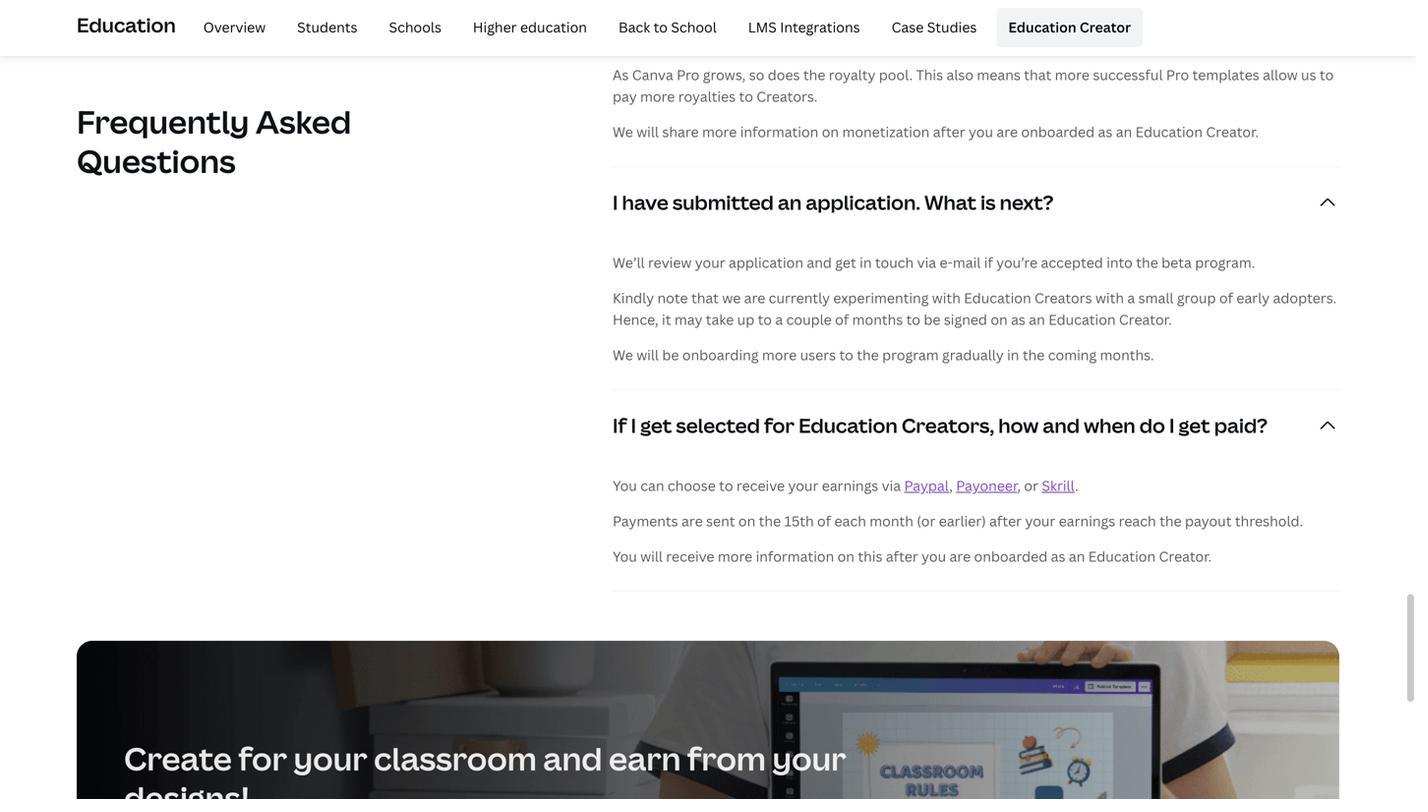 Task type: vqa. For each thing, say whether or not it's contained in the screenshot.
Creator.
yes



Task type: describe. For each thing, give the bounding box(es) containing it.
an down .
[[1069, 547, 1086, 566]]

designs!
[[124, 777, 250, 800]]

1 vertical spatial a
[[776, 310, 783, 329]]

months
[[853, 310, 903, 329]]

each
[[835, 512, 867, 531]]

we will be onboarding more users to the program gradually in the coming months.
[[613, 346, 1155, 364]]

so
[[749, 65, 765, 84]]

you for you will receive more information on this after you are onboarded as an education creator.
[[613, 547, 637, 566]]

up
[[738, 310, 755, 329]]

to right the choose
[[719, 477, 734, 495]]

as inside kindly note that we are currently experimenting with education creators with a small group of early adopters. hence, it may take up to a couple of months to be signed on as an education creator.
[[1012, 310, 1026, 329]]

as canva pro grows, so does the royalty pool. this also means that more successful pro templates allow us to pay more royalties to creators.
[[613, 65, 1334, 106]]

1 , from the left
[[950, 477, 953, 495]]

next?
[[1000, 189, 1054, 216]]

if
[[613, 412, 627, 439]]

onboarded for monetization
[[1022, 122, 1095, 141]]

higher education link
[[461, 8, 599, 47]]

for inside dropdown button
[[764, 412, 795, 439]]

this
[[858, 547, 883, 566]]

we will share more information on monetization after you are onboarded as an education creator.
[[613, 122, 1260, 141]]

couple
[[787, 310, 832, 329]]

0 horizontal spatial be
[[662, 346, 679, 364]]

i have submitted an application. what is next? button
[[613, 167, 1340, 238]]

paid?
[[1215, 412, 1268, 439]]

for inside create for your classroom and earn from your designs!
[[238, 738, 287, 781]]

that inside as canva pro grows, so does the royalty pool. this also means that more successful pro templates allow us to pay more royalties to creators.
[[1024, 65, 1052, 84]]

integrations
[[780, 18, 861, 37]]

touch
[[876, 253, 914, 272]]

you for this
[[922, 547, 947, 566]]

paid
[[760, 30, 789, 49]]

gradually
[[943, 346, 1004, 364]]

kindly note that we are currently experimenting with education creators with a small group of early adopters. hence, it may take up to a couple of months to be signed on as an education creator.
[[613, 289, 1337, 329]]

education creator link
[[997, 8, 1143, 47]]

take
[[706, 310, 734, 329]]

questions
[[77, 140, 236, 183]]

higher
[[473, 18, 517, 37]]

us
[[1302, 65, 1317, 84]]

creator. inside kindly note that we are currently experimenting with education creators with a small group of early adopters. hence, it may take up to a couple of months to be signed on as an education creator.
[[1120, 310, 1172, 329]]

on right sent
[[739, 512, 756, 531]]

and for your
[[543, 738, 603, 781]]

choose
[[668, 477, 716, 495]]

creator. for you will receive more information on this after you are onboarded as an education creator.
[[1160, 547, 1212, 566]]

0 horizontal spatial receive
[[666, 547, 715, 566]]

0 vertical spatial via
[[918, 253, 937, 272]]

we for we will share more information on monetization after you are onboarded as an education creator.
[[613, 122, 633, 141]]

information for monetization
[[741, 122, 819, 141]]

on left the this
[[838, 547, 855, 566]]

small
[[1139, 289, 1174, 307]]

the inside as canva pro grows, so does the royalty pool. this also means that more successful pro templates allow us to pay more royalties to creators.
[[804, 65, 826, 84]]

the left 15th at right bottom
[[759, 512, 781, 531]]

means
[[977, 65, 1021, 84]]

pay
[[613, 87, 637, 106]]

paypal link
[[905, 477, 950, 495]]

application
[[729, 253, 804, 272]]

select
[[815, 30, 856, 49]]

it
[[662, 310, 671, 329]]

successful
[[1093, 65, 1163, 84]]

students
[[297, 18, 358, 37]]

program
[[883, 346, 939, 364]]

paypal
[[905, 477, 950, 495]]

0 vertical spatial earnings
[[822, 477, 879, 495]]

early
[[1237, 289, 1270, 307]]

1 vertical spatial earnings
[[1059, 512, 1116, 531]]

templates
[[1193, 65, 1260, 84]]

creator
[[1080, 18, 1132, 37]]

mail
[[953, 253, 981, 272]]

kindly
[[613, 289, 654, 307]]

to right users
[[840, 346, 854, 364]]

payout
[[1186, 512, 1232, 531]]

are down as canva pro grows, so does the royalty pool. this also means that more successful pro templates allow us to pay more royalties to creators.
[[997, 122, 1018, 141]]

1 pro from the left
[[677, 65, 700, 84]]

are down the payments are sent on the 15th of each month (or earlier) after your earnings reach the payout threshold.
[[950, 547, 971, 566]]

students link
[[285, 8, 369, 47]]

1 vertical spatial via
[[882, 477, 901, 495]]

school
[[671, 18, 717, 37]]

on inside kindly note that we are currently experimenting with education creators with a small group of early adopters. hence, it may take up to a couple of months to be signed on as an education creator.
[[991, 310, 1008, 329]]

months.
[[1101, 346, 1155, 364]]

hence,
[[613, 310, 659, 329]]

when
[[1084, 412, 1136, 439]]

currently
[[769, 289, 830, 307]]

more down canva on the top left of the page
[[641, 87, 675, 106]]

lms
[[749, 18, 777, 37]]

2 , from the left
[[1018, 477, 1021, 495]]

higher education
[[473, 18, 587, 37]]

monetization
[[843, 122, 930, 141]]

to right us
[[1320, 65, 1334, 84]]

0 horizontal spatial in
[[860, 253, 872, 272]]

can
[[641, 477, 665, 495]]

1 vertical spatial in
[[1008, 346, 1020, 364]]

0 vertical spatial receive
[[737, 477, 785, 495]]

will for have
[[637, 346, 659, 364]]

schools
[[389, 18, 442, 37]]

and inside dropdown button
[[1043, 412, 1080, 439]]

pool.
[[879, 65, 913, 84]]

creators.
[[757, 87, 818, 106]]

does
[[768, 65, 800, 84]]

accepted
[[1041, 253, 1104, 272]]

we'll review your application and get in touch via e-mail if you're accepted into the beta program.
[[613, 253, 1256, 272]]

0 vertical spatial for
[[793, 30, 812, 49]]

skrill link
[[1042, 477, 1075, 495]]

after for this
[[886, 547, 919, 566]]

and for touch
[[807, 253, 832, 272]]

an down successful
[[1116, 122, 1133, 141]]

earlier)
[[939, 512, 987, 531]]

you will receive more information on this after you are onboarded as an education creator.
[[613, 547, 1212, 566]]

2 horizontal spatial i
[[1170, 412, 1175, 439]]

education inside menu bar
[[1009, 18, 1077, 37]]

may inside kindly note that we are currently experimenting with education creators with a small group of early adopters. hence, it may take up to a couple of months to be signed on as an education creator.
[[675, 310, 703, 329]]

have
[[622, 189, 669, 216]]

classroom
[[374, 738, 537, 781]]

menu bar containing overview
[[184, 8, 1143, 47]]

template
[[891, 30, 952, 49]]

if
[[985, 253, 994, 272]]

the left coming
[[1023, 346, 1045, 364]]

1 horizontal spatial a
[[1128, 289, 1136, 307]]

you for monetization
[[969, 122, 994, 141]]

review
[[648, 253, 692, 272]]

an inside i have submitted an application. what is next? 'dropdown button'
[[778, 189, 802, 216]]

from
[[688, 738, 766, 781]]



Task type: locate. For each thing, give the bounding box(es) containing it.
on right the signed
[[991, 310, 1008, 329]]

2 pro from the left
[[1167, 65, 1190, 84]]

with down 'into'
[[1096, 289, 1125, 307]]

more down sent
[[718, 547, 753, 566]]

0 vertical spatial as
[[1099, 122, 1113, 141]]

you for you can choose to receive your earnings via paypal , payoneer , or skrill .
[[613, 477, 637, 495]]

1 horizontal spatial creators
[[1035, 289, 1093, 307]]

creators may also get paid for select free template usages.
[[613, 30, 1004, 49]]

0 horizontal spatial after
[[886, 547, 919, 566]]

2 vertical spatial as
[[1051, 547, 1066, 566]]

you down (or
[[922, 547, 947, 566]]

the down months
[[857, 346, 879, 364]]

get right if at the bottom left
[[641, 412, 672, 439]]

royalty
[[829, 65, 876, 84]]

payoneer
[[957, 477, 1018, 495]]

will down the payments
[[641, 547, 663, 566]]

2 vertical spatial and
[[543, 738, 603, 781]]

submitted
[[673, 189, 774, 216]]

of right couple
[[835, 310, 849, 329]]

an down you're
[[1029, 310, 1046, 329]]

your
[[695, 253, 726, 272], [789, 477, 819, 495], [1026, 512, 1056, 531], [294, 738, 368, 781], [773, 738, 847, 781]]

with
[[933, 289, 961, 307], [1096, 289, 1125, 307]]

i right if at the bottom left
[[631, 412, 637, 439]]

i inside 'dropdown button'
[[613, 189, 618, 216]]

to inside menu bar
[[654, 18, 668, 37]]

menu bar
[[184, 8, 1143, 47]]

i right the do
[[1170, 412, 1175, 439]]

more left users
[[762, 346, 797, 364]]

an
[[1116, 122, 1133, 141], [778, 189, 802, 216], [1029, 310, 1046, 329], [1069, 547, 1086, 566]]

you left can
[[613, 477, 637, 495]]

for right create
[[238, 738, 287, 781]]

to right back
[[654, 18, 668, 37]]

1 horizontal spatial and
[[807, 253, 832, 272]]

after right the this
[[886, 547, 919, 566]]

onboarded
[[1022, 122, 1095, 141], [975, 547, 1048, 566]]

as down skrill link
[[1051, 547, 1066, 566]]

0 vertical spatial creator.
[[1207, 122, 1260, 141]]

creator.
[[1207, 122, 1260, 141], [1120, 310, 1172, 329], [1160, 547, 1212, 566]]

earn
[[609, 738, 681, 781]]

creators down accepted
[[1035, 289, 1093, 307]]

after
[[933, 122, 966, 141], [990, 512, 1022, 531], [886, 547, 919, 566]]

1 horizontal spatial in
[[1008, 346, 1020, 364]]

1 vertical spatial we
[[613, 346, 633, 364]]

1 vertical spatial will
[[637, 346, 659, 364]]

creator. for we will share more information on monetization after you are onboarded as an education creator.
[[1207, 122, 1260, 141]]

be down it
[[662, 346, 679, 364]]

studies
[[928, 18, 977, 37]]

1 vertical spatial after
[[990, 512, 1022, 531]]

.
[[1075, 477, 1079, 495]]

2 vertical spatial will
[[641, 547, 663, 566]]

education
[[77, 12, 176, 39], [1009, 18, 1077, 37], [1136, 122, 1203, 141], [964, 289, 1032, 307], [1049, 310, 1116, 329], [799, 412, 898, 439], [1089, 547, 1156, 566]]

the right reach
[[1160, 512, 1182, 531]]

, left or
[[1018, 477, 1021, 495]]

1 you from the top
[[613, 477, 637, 495]]

1 horizontal spatial via
[[918, 253, 937, 272]]

will down the hence,
[[637, 346, 659, 364]]

and right how
[[1043, 412, 1080, 439]]

payoneer link
[[957, 477, 1018, 495]]

that right means
[[1024, 65, 1052, 84]]

a left small
[[1128, 289, 1136, 307]]

after down payoneer
[[990, 512, 1022, 531]]

1 we from the top
[[613, 122, 633, 141]]

threshold.
[[1236, 512, 1304, 531]]

0 vertical spatial a
[[1128, 289, 1136, 307]]

more down education creator link
[[1055, 65, 1090, 84]]

to down 'so'
[[739, 87, 754, 106]]

0 horizontal spatial you
[[922, 547, 947, 566]]

be inside kindly note that we are currently experimenting with education creators with a small group of early adopters. hence, it may take up to a couple of months to be signed on as an education creator.
[[924, 310, 941, 329]]

2 vertical spatial after
[[886, 547, 919, 566]]

0 horizontal spatial via
[[882, 477, 901, 495]]

15th
[[785, 512, 814, 531]]

0 vertical spatial information
[[741, 122, 819, 141]]

1 with from the left
[[933, 289, 961, 307]]

creators
[[613, 30, 671, 49], [1035, 289, 1093, 307]]

onboarding
[[683, 346, 759, 364]]

and up currently
[[807, 253, 832, 272]]

1 vertical spatial receive
[[666, 547, 715, 566]]

creators,
[[902, 412, 995, 439]]

0 vertical spatial and
[[807, 253, 832, 272]]

1 horizontal spatial after
[[933, 122, 966, 141]]

i left have
[[613, 189, 618, 216]]

information
[[741, 122, 819, 141], [756, 547, 835, 566]]

1 horizontal spatial also
[[947, 65, 974, 84]]

information for this
[[756, 547, 835, 566]]

,
[[950, 477, 953, 495], [1018, 477, 1021, 495]]

0 vertical spatial after
[[933, 122, 966, 141]]

after for monetization
[[933, 122, 966, 141]]

0 vertical spatial creators
[[613, 30, 671, 49]]

allow
[[1263, 65, 1298, 84]]

are right we
[[744, 289, 766, 307]]

0 vertical spatial may
[[674, 30, 702, 49]]

2 horizontal spatial as
[[1099, 122, 1113, 141]]

to up program
[[907, 310, 921, 329]]

as for monetization
[[1099, 122, 1113, 141]]

share
[[662, 122, 699, 141]]

be
[[924, 310, 941, 329], [662, 346, 679, 364]]

1 horizontal spatial earnings
[[1059, 512, 1116, 531]]

we down the hence,
[[613, 346, 633, 364]]

0 horizontal spatial a
[[776, 310, 783, 329]]

the
[[804, 65, 826, 84], [1137, 253, 1159, 272], [857, 346, 879, 364], [1023, 346, 1045, 364], [759, 512, 781, 531], [1160, 512, 1182, 531]]

get left paid
[[736, 30, 757, 49]]

1 vertical spatial creators
[[1035, 289, 1093, 307]]

2 you from the top
[[613, 547, 637, 566]]

1 horizontal spatial receive
[[737, 477, 785, 495]]

month
[[870, 512, 914, 531]]

1 vertical spatial may
[[675, 310, 703, 329]]

1 vertical spatial creator.
[[1120, 310, 1172, 329]]

back to school link
[[607, 8, 729, 47]]

what
[[925, 189, 977, 216]]

you
[[613, 477, 637, 495], [613, 547, 637, 566]]

1 vertical spatial also
[[947, 65, 974, 84]]

1 horizontal spatial that
[[1024, 65, 1052, 84]]

free
[[859, 30, 888, 49]]

to right up
[[758, 310, 772, 329]]

lms integrations
[[749, 18, 861, 37]]

as for this
[[1051, 547, 1066, 566]]

1 horizontal spatial i
[[631, 412, 637, 439]]

1 horizontal spatial as
[[1051, 547, 1066, 566]]

0 horizontal spatial with
[[933, 289, 961, 307]]

you can choose to receive your earnings via paypal , payoneer , or skrill .
[[613, 477, 1079, 495]]

pro
[[677, 65, 700, 84], [1167, 65, 1190, 84]]

get left touch on the top right of the page
[[836, 253, 857, 272]]

0 vertical spatial that
[[1024, 65, 1052, 84]]

as
[[613, 65, 629, 84]]

will for i
[[641, 547, 663, 566]]

the right 'does'
[[804, 65, 826, 84]]

you down as canva pro grows, so does the royalty pool. this also means that more successful pro templates allow us to pay more royalties to creators.
[[969, 122, 994, 141]]

2 horizontal spatial after
[[990, 512, 1022, 531]]

0 vertical spatial we
[[613, 122, 633, 141]]

on left monetization
[[822, 122, 839, 141]]

2 horizontal spatial of
[[1220, 289, 1234, 307]]

1 vertical spatial that
[[692, 289, 719, 307]]

0 horizontal spatial creators
[[613, 30, 671, 49]]

1 vertical spatial you
[[922, 547, 947, 566]]

0 vertical spatial will
[[637, 122, 659, 141]]

, left payoneer
[[950, 477, 953, 495]]

i
[[613, 189, 618, 216], [631, 412, 637, 439], [1170, 412, 1175, 439]]

0 horizontal spatial ,
[[950, 477, 953, 495]]

after down as canva pro grows, so does the royalty pool. this also means that more successful pro templates allow us to pay more royalties to creators.
[[933, 122, 966, 141]]

creator. down the payout
[[1160, 547, 1212, 566]]

1 vertical spatial be
[[662, 346, 679, 364]]

get right the do
[[1179, 412, 1211, 439]]

i have submitted an application. what is next?
[[613, 189, 1054, 216]]

the right 'into'
[[1137, 253, 1159, 272]]

are inside kindly note that we are currently experimenting with education creators with a small group of early adopters. hence, it may take up to a couple of months to be signed on as an education creator.
[[744, 289, 766, 307]]

adopters.
[[1274, 289, 1337, 307]]

onboarded for this
[[975, 547, 1048, 566]]

pro left templates in the right top of the page
[[1167, 65, 1190, 84]]

will left "share"
[[637, 122, 659, 141]]

signed
[[944, 310, 988, 329]]

1 horizontal spatial ,
[[1018, 477, 1021, 495]]

in right gradually
[[1008, 346, 1020, 364]]

2 vertical spatial of
[[818, 512, 832, 531]]

0 horizontal spatial and
[[543, 738, 603, 781]]

users
[[801, 346, 836, 364]]

1 horizontal spatial of
[[835, 310, 849, 329]]

via left the e-
[[918, 253, 937, 272]]

0 vertical spatial also
[[705, 30, 732, 49]]

in
[[860, 253, 872, 272], [1008, 346, 1020, 364]]

1 vertical spatial information
[[756, 547, 835, 566]]

payments
[[613, 512, 679, 531]]

a down currently
[[776, 310, 783, 329]]

how
[[999, 412, 1039, 439]]

via left paypal link
[[882, 477, 901, 495]]

1 horizontal spatial you
[[969, 122, 994, 141]]

2 we from the top
[[613, 346, 633, 364]]

we for we will be onboarding more users to the program gradually in the coming months.
[[613, 346, 633, 364]]

on
[[822, 122, 839, 141], [991, 310, 1008, 329], [739, 512, 756, 531], [838, 547, 855, 566]]

we
[[723, 289, 741, 307]]

1 horizontal spatial with
[[1096, 289, 1125, 307]]

0 vertical spatial be
[[924, 310, 941, 329]]

education inside dropdown button
[[799, 412, 898, 439]]

onboarded down earlier) in the right of the page
[[975, 547, 1048, 566]]

onboarded up next?
[[1022, 122, 1095, 141]]

information down 15th at right bottom
[[756, 547, 835, 566]]

as down successful
[[1099, 122, 1113, 141]]

if i get selected for education creators, how and when do i get paid?
[[613, 412, 1268, 439]]

receive down sent
[[666, 547, 715, 566]]

0 horizontal spatial earnings
[[822, 477, 879, 495]]

case
[[892, 18, 924, 37]]

we down pay
[[613, 122, 633, 141]]

1 vertical spatial onboarded
[[975, 547, 1048, 566]]

creators up canva on the top left of the page
[[613, 30, 671, 49]]

as
[[1099, 122, 1113, 141], [1012, 310, 1026, 329], [1051, 547, 1066, 566]]

information down creators.
[[741, 122, 819, 141]]

of right 15th at right bottom
[[818, 512, 832, 531]]

we'll
[[613, 253, 645, 272]]

2 horizontal spatial and
[[1043, 412, 1080, 439]]

0 horizontal spatial i
[[613, 189, 618, 216]]

selected
[[676, 412, 760, 439]]

0 vertical spatial in
[[860, 253, 872, 272]]

do
[[1140, 412, 1166, 439]]

also inside as canva pro grows, so does the royalty pool. this also means that more successful pro templates allow us to pay more royalties to creators.
[[947, 65, 974, 84]]

reach
[[1119, 512, 1157, 531]]

0 horizontal spatial that
[[692, 289, 719, 307]]

for right selected
[[764, 412, 795, 439]]

and inside create for your classroom and earn from your designs!
[[543, 738, 603, 781]]

1 vertical spatial as
[[1012, 310, 1026, 329]]

grows,
[[703, 65, 746, 84]]

frequently
[[77, 100, 249, 143]]

creator. down small
[[1120, 310, 1172, 329]]

creator. down templates in the right top of the page
[[1207, 122, 1260, 141]]

lms integrations link
[[737, 8, 872, 47]]

with up the signed
[[933, 289, 961, 307]]

2 with from the left
[[1096, 289, 1125, 307]]

create for your classroom and earn from your designs!
[[124, 738, 847, 800]]

0 vertical spatial onboarded
[[1022, 122, 1095, 141]]

an up application
[[778, 189, 802, 216]]

to
[[654, 18, 668, 37], [1320, 65, 1334, 84], [739, 87, 754, 106], [758, 310, 772, 329], [907, 310, 921, 329], [840, 346, 854, 364], [719, 477, 734, 495]]

in left touch on the top right of the page
[[860, 253, 872, 272]]

receive up 15th at right bottom
[[737, 477, 785, 495]]

1 horizontal spatial be
[[924, 310, 941, 329]]

1 vertical spatial you
[[613, 547, 637, 566]]

are left sent
[[682, 512, 703, 531]]

if i get selected for education creators, how and when do i get paid? button
[[613, 390, 1340, 461]]

into
[[1107, 253, 1133, 272]]

earnings up each
[[822, 477, 879, 495]]

pro up royalties
[[677, 65, 700, 84]]

we
[[613, 122, 633, 141], [613, 346, 633, 364]]

more down royalties
[[702, 122, 737, 141]]

will
[[637, 122, 659, 141], [637, 346, 659, 364], [641, 547, 663, 566]]

0 horizontal spatial pro
[[677, 65, 700, 84]]

1 horizontal spatial pro
[[1167, 65, 1190, 84]]

or
[[1025, 477, 1039, 495]]

schools link
[[377, 8, 454, 47]]

2 vertical spatial for
[[238, 738, 287, 781]]

experimenting
[[834, 289, 929, 307]]

that up the take at the top of the page
[[692, 289, 719, 307]]

and left earn
[[543, 738, 603, 781]]

0 vertical spatial you
[[969, 122, 994, 141]]

for right paid
[[793, 30, 812, 49]]

e-
[[940, 253, 953, 272]]

you're
[[997, 253, 1038, 272]]

0 horizontal spatial also
[[705, 30, 732, 49]]

education
[[520, 18, 587, 37]]

also up grows,
[[705, 30, 732, 49]]

receive
[[737, 477, 785, 495], [666, 547, 715, 566]]

also right this
[[947, 65, 974, 84]]

asked
[[256, 100, 351, 143]]

0 vertical spatial of
[[1220, 289, 1234, 307]]

1 vertical spatial for
[[764, 412, 795, 439]]

0 horizontal spatial of
[[818, 512, 832, 531]]

get
[[736, 30, 757, 49], [836, 253, 857, 272], [641, 412, 672, 439], [1179, 412, 1211, 439]]

you down the payments
[[613, 547, 637, 566]]

an inside kindly note that we are currently experimenting with education creators with a small group of early adopters. hence, it may take up to a couple of months to be signed on as an education creator.
[[1029, 310, 1046, 329]]

skrill
[[1042, 477, 1075, 495]]

1 vertical spatial and
[[1043, 412, 1080, 439]]

of left early at the right top of the page
[[1220, 289, 1234, 307]]

be left the signed
[[924, 310, 941, 329]]

1 vertical spatial of
[[835, 310, 849, 329]]

creators inside kindly note that we are currently experimenting with education creators with a small group of early adopters. hence, it may take up to a couple of months to be signed on as an education creator.
[[1035, 289, 1093, 307]]

earnings down .
[[1059, 512, 1116, 531]]

canva
[[632, 65, 674, 84]]

0 horizontal spatial as
[[1012, 310, 1026, 329]]

that inside kindly note that we are currently experimenting with education creators with a small group of early adopters. hence, it may take up to a couple of months to be signed on as an education creator.
[[692, 289, 719, 307]]

0 vertical spatial you
[[613, 477, 637, 495]]

as right the signed
[[1012, 310, 1026, 329]]

earnings
[[822, 477, 879, 495], [1059, 512, 1116, 531]]

2 vertical spatial creator.
[[1160, 547, 1212, 566]]

back
[[619, 18, 651, 37]]

case studies
[[892, 18, 977, 37]]



